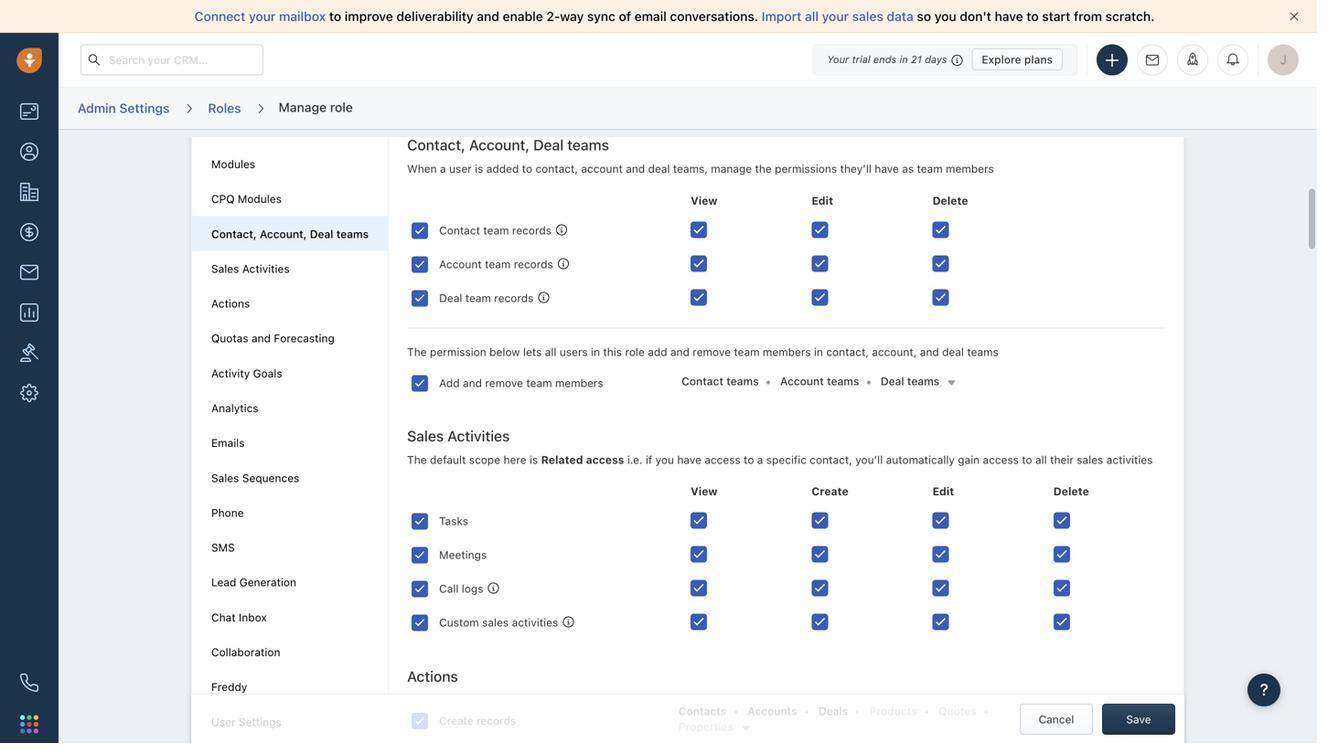 Task type: describe. For each thing, give the bounding box(es) containing it.
way
[[560, 9, 584, 24]]

save button
[[1103, 705, 1176, 736]]

don't
[[960, 9, 992, 24]]

create for create
[[812, 486, 849, 498]]

properties image
[[20, 344, 38, 362]]

0 horizontal spatial activities
[[512, 617, 558, 630]]

connect
[[195, 9, 246, 24]]

phone element
[[11, 665, 48, 702]]

records for deal team records
[[494, 292, 534, 305]]

the permission below lets all users in this role add and remove team members in contact, account, and deal teams
[[407, 346, 999, 359]]

0 horizontal spatial actions
[[211, 297, 250, 310]]

close image
[[1290, 12, 1299, 21]]

to left specific
[[744, 454, 754, 467]]

create for create records
[[439, 715, 474, 728]]

0 horizontal spatial all
[[545, 346, 557, 359]]

account teams
[[781, 375, 860, 388]]

manage
[[279, 100, 327, 115]]

0 horizontal spatial edit
[[812, 194, 834, 207]]

chat inbox
[[211, 612, 267, 624]]

1 the from the top
[[407, 346, 427, 359]]

conversations.
[[670, 9, 759, 24]]

you inside sales activities the default scope here is related access i.e. if you have access to a specific contact, you'll automatically gain access to all their sales activities
[[656, 454, 674, 467]]

accounts
[[748, 705, 798, 718]]

settings for user settings
[[239, 716, 282, 729]]

teams,
[[673, 163, 708, 175]]

activity goals link
[[211, 367, 282, 380]]

send email image
[[1147, 54, 1159, 66]]

deal inside contact, account, deal teams when a user is added to contact, account and deal teams, manage the permissions they'll have as team members
[[534, 136, 564, 154]]

quotes
[[939, 705, 977, 718]]

if
[[646, 454, 653, 467]]

to right 'mailbox'
[[329, 9, 341, 24]]

and inside contact, account, deal teams when a user is added to contact, account and deal teams, manage the permissions they'll have as team members
[[626, 163, 645, 175]]

1 horizontal spatial role
[[625, 346, 645, 359]]

user
[[449, 163, 472, 175]]

manage role
[[279, 100, 353, 115]]

2 horizontal spatial in
[[900, 54, 909, 65]]

emails link
[[211, 437, 245, 450]]

create records
[[439, 715, 516, 728]]

account for account teams
[[781, 375, 824, 388]]

2 vertical spatial sales
[[482, 617, 509, 630]]

account, for contact, account, deal teams when a user is added to contact, account and deal teams, manage the permissions they'll have as team members
[[469, 136, 530, 154]]

teams inside contact, account, deal teams when a user is added to contact, account and deal teams, manage the permissions they'll have as team members
[[568, 136, 609, 154]]

a inside contact, account, deal teams when a user is added to contact, account and deal teams, manage the permissions they'll have as team members
[[440, 163, 446, 175]]

activities for sales activities the default scope here is related access i.e. if you have access to a specific contact, you'll automatically gain access to all their sales activities
[[448, 428, 510, 445]]

gain
[[958, 454, 980, 467]]

chat inbox link
[[211, 612, 267, 624]]

properties
[[679, 721, 734, 734]]

quotes properties
[[679, 705, 977, 734]]

when
[[407, 163, 437, 175]]

their
[[1051, 454, 1074, 467]]

related
[[541, 454, 583, 467]]

chat
[[211, 612, 236, 624]]

scratch.
[[1106, 9, 1155, 24]]

the inside sales activities the default scope here is related access i.e. if you have access to a specific contact, you'll automatically gain access to all their sales activities
[[407, 454, 427, 467]]

deal team records
[[439, 292, 534, 305]]

they'll
[[841, 163, 872, 175]]

cpq modules link
[[211, 193, 282, 206]]

so
[[917, 9, 932, 24]]

records for contact team records
[[512, 224, 552, 237]]

team down lets
[[527, 377, 552, 390]]

team inside contact, account, deal teams when a user is added to contact, account and deal teams, manage the permissions they'll have as team members
[[917, 163, 943, 175]]

view for sales activities
[[691, 486, 718, 498]]

3 access from the left
[[983, 454, 1019, 467]]

roles link
[[207, 94, 242, 123]]

ends
[[874, 54, 897, 65]]

cancel
[[1039, 714, 1075, 727]]

sales activities link
[[211, 263, 290, 275]]

deal inside contact, account, deal teams when a user is added to contact, account and deal teams, manage the permissions they'll have as team members
[[648, 163, 670, 175]]

contact teams
[[682, 375, 759, 388]]

quotas and forecasting link
[[211, 332, 335, 345]]

activity goals
[[211, 367, 282, 380]]

save
[[1127, 714, 1152, 727]]

import
[[762, 9, 802, 24]]

collaboration
[[211, 646, 280, 659]]

improve
[[345, 9, 393, 24]]

phone link
[[211, 507, 244, 520]]

0 horizontal spatial remove
[[485, 377, 523, 390]]

sequences
[[242, 472, 300, 485]]

members inside contact, account, deal teams when a user is added to contact, account and deal teams, manage the permissions they'll have as team members
[[946, 163, 994, 175]]

modules link
[[211, 158, 255, 171]]

deal teams
[[881, 375, 940, 388]]

contact, account, deal teams when a user is added to contact, account and deal teams, manage the permissions they'll have as team members
[[407, 136, 994, 175]]

quotas
[[211, 332, 249, 345]]

deals
[[819, 705, 848, 718]]

1 horizontal spatial members
[[763, 346, 811, 359]]

records for account team records
[[514, 258, 553, 271]]

emails
[[211, 437, 245, 450]]

users will be able to view, edit, and delete the contacts to which they're added as team members image
[[556, 224, 567, 235]]

permissions
[[775, 163, 837, 175]]

team up contact teams
[[734, 346, 760, 359]]

1 horizontal spatial remove
[[693, 346, 731, 359]]

users
[[560, 346, 588, 359]]

1 horizontal spatial you
[[935, 9, 957, 24]]

email
[[635, 9, 667, 24]]

as
[[902, 163, 914, 175]]

1 vertical spatial deal
[[943, 346, 964, 359]]

1 vertical spatial modules
[[238, 193, 282, 206]]

facebook chat image
[[563, 617, 574, 628]]

account
[[581, 163, 623, 175]]

0 vertical spatial all
[[805, 9, 819, 24]]

have inside contact, account, deal teams when a user is added to contact, account and deal teams, manage the permissions they'll have as team members
[[875, 163, 899, 175]]

team up account team records
[[483, 224, 509, 237]]

contact for contact team records
[[439, 224, 480, 237]]

automatically
[[886, 454, 955, 467]]

plans
[[1025, 53, 1053, 66]]

to log calls manually or through apis (for marketplace phone apps), enable this permission image
[[488, 584, 499, 595]]

admin
[[78, 100, 116, 116]]

default
[[430, 454, 466, 467]]

sync
[[587, 9, 616, 24]]

1 vertical spatial contact,
[[827, 346, 869, 359]]

roles
[[208, 100, 241, 116]]

meetings
[[439, 549, 487, 562]]

days
[[925, 54, 947, 65]]

users will be able to view, edit, and delete the accounts to which they're added as team members image
[[558, 258, 569, 269]]

phone
[[211, 507, 244, 520]]

user
[[211, 716, 236, 729]]

is inside contact, account, deal teams when a user is added to contact, account and deal teams, manage the permissions they'll have as team members
[[475, 163, 483, 175]]

products
[[870, 705, 918, 718]]

analytics link
[[211, 402, 259, 415]]

sales activities the default scope here is related access i.e. if you have access to a specific contact, you'll automatically gain access to all their sales activities
[[407, 428, 1153, 467]]

freddy link
[[211, 681, 247, 694]]

sales for sales sequences
[[211, 472, 239, 485]]

you'll
[[856, 454, 883, 467]]

lead
[[211, 577, 236, 589]]

sales activities
[[211, 263, 290, 275]]



Task type: locate. For each thing, give the bounding box(es) containing it.
permission
[[430, 346, 487, 359]]

a
[[440, 163, 446, 175], [757, 454, 764, 467]]

1 horizontal spatial access
[[705, 454, 741, 467]]

1 vertical spatial remove
[[485, 377, 523, 390]]

2 vertical spatial sales
[[211, 472, 239, 485]]

contact, up "account teams"
[[827, 346, 869, 359]]

activities down contact, account, deal teams link
[[242, 263, 290, 275]]

deal
[[534, 136, 564, 154], [310, 228, 334, 240], [439, 292, 462, 305], [881, 375, 905, 388]]

sales
[[211, 263, 239, 275], [407, 428, 444, 445], [211, 472, 239, 485]]

0 vertical spatial create
[[812, 486, 849, 498]]

0 horizontal spatial a
[[440, 163, 446, 175]]

in left the 21
[[900, 54, 909, 65]]

0 vertical spatial sales
[[853, 9, 884, 24]]

have right don't
[[995, 9, 1024, 24]]

account, for contact, account, deal teams
[[260, 228, 307, 240]]

2 horizontal spatial access
[[983, 454, 1019, 467]]

sales sequences link
[[211, 472, 300, 485]]

contacts
[[679, 705, 727, 718]]

the left default
[[407, 454, 427, 467]]

1 vertical spatial edit
[[933, 486, 955, 498]]

0 horizontal spatial is
[[475, 163, 483, 175]]

deliverability
[[397, 9, 474, 24]]

2-
[[547, 9, 560, 24]]

added
[[487, 163, 519, 175]]

enable
[[503, 9, 543, 24]]

view down teams,
[[691, 194, 718, 207]]

Search your CRM... text field
[[81, 44, 264, 75]]

modules
[[211, 158, 255, 171], [238, 193, 282, 206]]

actions
[[211, 297, 250, 310], [407, 669, 458, 686]]

1 horizontal spatial create
[[812, 486, 849, 498]]

1 horizontal spatial in
[[814, 346, 824, 359]]

0 horizontal spatial your
[[249, 9, 276, 24]]

contact, down cpq
[[211, 228, 257, 240]]

account for account team records
[[439, 258, 482, 271]]

0 vertical spatial the
[[407, 346, 427, 359]]

your up your
[[822, 9, 849, 24]]

0 horizontal spatial account
[[439, 258, 482, 271]]

activities inside sales activities the default scope here is related access i.e. if you have access to a specific contact, you'll automatically gain access to all their sales activities
[[1107, 454, 1153, 467]]

the left permission
[[407, 346, 427, 359]]

all inside sales activities the default scope here is related access i.e. if you have access to a specific contact, you'll automatically gain access to all their sales activities
[[1036, 454, 1047, 467]]

role right this
[[625, 346, 645, 359]]

forecasting
[[274, 332, 335, 345]]

0 horizontal spatial contact
[[439, 224, 480, 237]]

explore
[[982, 53, 1022, 66]]

0 vertical spatial members
[[946, 163, 994, 175]]

0 horizontal spatial activities
[[242, 263, 290, 275]]

access left the i.e.
[[586, 454, 625, 467]]

0 vertical spatial activities
[[1107, 454, 1153, 467]]

sales up actions link
[[211, 263, 239, 275]]

account, inside contact, account, deal teams when a user is added to contact, account and deal teams, manage the permissions they'll have as team members
[[469, 136, 530, 154]]

access
[[586, 454, 625, 467], [705, 454, 741, 467], [983, 454, 1019, 467]]

custom sales activities
[[439, 617, 558, 630]]

2 your from the left
[[822, 9, 849, 24]]

sales inside sales activities the default scope here is related access i.e. if you have access to a specific contact, you'll automatically gain access to all their sales activities
[[407, 428, 444, 445]]

1 horizontal spatial account,
[[469, 136, 530, 154]]

activities
[[242, 263, 290, 275], [448, 428, 510, 445]]

sales left the data
[[853, 9, 884, 24]]

view down sales activities the default scope here is related access i.e. if you have access to a specific contact, you'll automatically gain access to all their sales activities
[[691, 486, 718, 498]]

inbox
[[239, 612, 267, 624]]

connect your mailbox link
[[195, 9, 329, 24]]

modules up cpq
[[211, 158, 255, 171]]

0 vertical spatial role
[[330, 100, 353, 115]]

sms
[[211, 542, 235, 555]]

account, up added
[[469, 136, 530, 154]]

is
[[475, 163, 483, 175], [530, 454, 538, 467]]

lets
[[523, 346, 542, 359]]

team down account team records
[[466, 292, 491, 305]]

sales up default
[[407, 428, 444, 445]]

have right if
[[677, 454, 702, 467]]

what's new image
[[1187, 53, 1200, 65]]

all left their
[[1036, 454, 1047, 467]]

contact for contact teams
[[682, 375, 724, 388]]

the
[[755, 163, 772, 175]]

deal
[[648, 163, 670, 175], [943, 346, 964, 359]]

access right gain on the right of the page
[[983, 454, 1019, 467]]

account up deal team records
[[439, 258, 482, 271]]

1 horizontal spatial have
[[875, 163, 899, 175]]

start
[[1043, 9, 1071, 24]]

1 vertical spatial contact,
[[211, 228, 257, 240]]

1 vertical spatial contact
[[682, 375, 724, 388]]

0 vertical spatial delete
[[933, 194, 969, 207]]

1 vertical spatial delete
[[1054, 486, 1090, 498]]

0 horizontal spatial settings
[[119, 100, 170, 116]]

team right as
[[917, 163, 943, 175]]

add and remove team members
[[439, 377, 604, 390]]

admin settings
[[78, 100, 170, 116]]

quotas and forecasting
[[211, 332, 335, 345]]

explore plans
[[982, 53, 1053, 66]]

activities left facebook chat icon
[[512, 617, 558, 630]]

1 horizontal spatial your
[[822, 9, 849, 24]]

account, up sales activities
[[260, 228, 307, 240]]

cpq
[[211, 193, 235, 206]]

activities inside sales activities the default scope here is related access i.e. if you have access to a specific contact, you'll automatically gain access to all their sales activities
[[448, 428, 510, 445]]

0 vertical spatial is
[[475, 163, 483, 175]]

1 vertical spatial a
[[757, 454, 764, 467]]

settings right admin
[[119, 100, 170, 116]]

trial
[[852, 54, 871, 65]]

your left 'mailbox'
[[249, 9, 276, 24]]

contact up account team records
[[439, 224, 480, 237]]

contact, left you'll
[[810, 454, 853, 467]]

1 vertical spatial create
[[439, 715, 474, 728]]

a left specific
[[757, 454, 764, 467]]

import all your sales data link
[[762, 9, 917, 24]]

access left specific
[[705, 454, 741, 467]]

delete
[[933, 194, 969, 207], [1054, 486, 1090, 498]]

0 vertical spatial a
[[440, 163, 446, 175]]

contact, for contact, account, deal teams
[[211, 228, 257, 240]]

user settings
[[211, 716, 282, 729]]

0 vertical spatial edit
[[812, 194, 834, 207]]

account team records
[[439, 258, 553, 271]]

contact, inside contact, account, deal teams when a user is added to contact, account and deal teams, manage the permissions they'll have as team members
[[407, 136, 466, 154]]

generation
[[240, 577, 297, 589]]

have left as
[[875, 163, 899, 175]]

2 vertical spatial members
[[555, 377, 604, 390]]

members down users
[[555, 377, 604, 390]]

0 vertical spatial have
[[995, 9, 1024, 24]]

1 vertical spatial view
[[691, 486, 718, 498]]

0 vertical spatial sales
[[211, 263, 239, 275]]

2 access from the left
[[705, 454, 741, 467]]

you right if
[[656, 454, 674, 467]]

0 vertical spatial deal
[[648, 163, 670, 175]]

0 vertical spatial account,
[[469, 136, 530, 154]]

0 vertical spatial actions
[[211, 297, 250, 310]]

freshworks switcher image
[[20, 716, 38, 734]]

in up "account teams"
[[814, 346, 824, 359]]

1 access from the left
[[586, 454, 625, 467]]

contact team records
[[439, 224, 552, 237]]

all right lets
[[545, 346, 557, 359]]

2 horizontal spatial sales
[[1077, 454, 1104, 467]]

sales right their
[[1077, 454, 1104, 467]]

contact, for contact, account, deal teams when a user is added to contact, account and deal teams, manage the permissions they'll have as team members
[[407, 136, 466, 154]]

1 horizontal spatial contact
[[682, 375, 724, 388]]

actions down custom
[[407, 669, 458, 686]]

account up sales activities the default scope here is related access i.e. if you have access to a specific contact, you'll automatically gain access to all their sales activities
[[781, 375, 824, 388]]

1 vertical spatial settings
[[239, 716, 282, 729]]

is right user
[[475, 163, 483, 175]]

manage
[[711, 163, 752, 175]]

1 horizontal spatial delete
[[1054, 486, 1090, 498]]

deal right account,
[[943, 346, 964, 359]]

your
[[249, 9, 276, 24], [822, 9, 849, 24]]

specific
[[767, 454, 807, 467]]

you right so
[[935, 9, 957, 24]]

have inside sales activities the default scope here is related access i.e. if you have access to a specific contact, you'll automatically gain access to all their sales activities
[[677, 454, 702, 467]]

1 vertical spatial is
[[530, 454, 538, 467]]

2 vertical spatial all
[[1036, 454, 1047, 467]]

admin settings link
[[77, 94, 171, 123]]

user settings link
[[211, 716, 282, 729]]

1 horizontal spatial sales
[[853, 9, 884, 24]]

2 horizontal spatial all
[[1036, 454, 1047, 467]]

mailbox
[[279, 9, 326, 24]]

1 horizontal spatial is
[[530, 454, 538, 467]]

below
[[490, 346, 520, 359]]

1 vertical spatial sales
[[407, 428, 444, 445]]

connect your mailbox to improve deliverability and enable 2-way sync of email conversations. import all your sales data so you don't have to start from scratch.
[[195, 9, 1155, 24]]

0 horizontal spatial access
[[586, 454, 625, 467]]

1 horizontal spatial deal
[[943, 346, 964, 359]]

call
[[439, 583, 459, 596]]

0 vertical spatial contact
[[439, 224, 480, 237]]

all right import
[[805, 9, 819, 24]]

1 vertical spatial actions
[[407, 669, 458, 686]]

remove up contact teams
[[693, 346, 731, 359]]

contact,
[[536, 163, 578, 175], [827, 346, 869, 359], [810, 454, 853, 467]]

contact, inside contact, account, deal teams when a user is added to contact, account and deal teams, manage the permissions they'll have as team members
[[536, 163, 578, 175]]

to right added
[[522, 163, 533, 175]]

0 vertical spatial settings
[[119, 100, 170, 116]]

have
[[995, 9, 1024, 24], [875, 163, 899, 175], [677, 454, 702, 467]]

0 vertical spatial account
[[439, 258, 482, 271]]

2 vertical spatial have
[[677, 454, 702, 467]]

is inside sales activities the default scope here is related access i.e. if you have access to a specific contact, you'll automatically gain access to all their sales activities
[[530, 454, 538, 467]]

to left their
[[1022, 454, 1033, 467]]

edit down permissions at the top of page
[[812, 194, 834, 207]]

sales for sales activities
[[211, 263, 239, 275]]

sales up phone link
[[211, 472, 239, 485]]

0 horizontal spatial create
[[439, 715, 474, 728]]

0 horizontal spatial contact,
[[211, 228, 257, 240]]

2 view from the top
[[691, 486, 718, 498]]

this
[[603, 346, 622, 359]]

sales inside sales activities the default scope here is related access i.e. if you have access to a specific contact, you'll automatically gain access to all their sales activities
[[1077, 454, 1104, 467]]

in left this
[[591, 346, 600, 359]]

call logs
[[439, 583, 484, 596]]

0 vertical spatial contact,
[[407, 136, 466, 154]]

remove down below
[[485, 377, 523, 390]]

deal left teams,
[[648, 163, 670, 175]]

i.e.
[[628, 454, 643, 467]]

freddy
[[211, 681, 247, 694]]

remove
[[693, 346, 731, 359], [485, 377, 523, 390]]

actions up the quotas
[[211, 297, 250, 310]]

users will be able to view, edit, and delete the deals to which they're added as team members image
[[538, 292, 549, 303]]

collaboration link
[[211, 646, 280, 659]]

cancel button
[[1020, 705, 1094, 736]]

role right manage
[[330, 100, 353, 115]]

role
[[330, 100, 353, 115], [625, 346, 645, 359]]

0 vertical spatial modules
[[211, 158, 255, 171]]

0 horizontal spatial members
[[555, 377, 604, 390]]

0 vertical spatial remove
[[693, 346, 731, 359]]

2 horizontal spatial members
[[946, 163, 994, 175]]

view for contact, account, deal teams
[[691, 194, 718, 207]]

0 horizontal spatial sales
[[482, 617, 509, 630]]

sales for sales activities the default scope here is related access i.e. if you have access to a specific contact, you'll automatically gain access to all their sales activities
[[407, 428, 444, 445]]

contact down the permission below lets all users in this role add and remove team members in contact, account, and deal teams
[[682, 375, 724, 388]]

to inside contact, account, deal teams when a user is added to contact, account and deal teams, manage the permissions they'll have as team members
[[522, 163, 533, 175]]

contact
[[439, 224, 480, 237], [682, 375, 724, 388]]

1 vertical spatial members
[[763, 346, 811, 359]]

0 horizontal spatial deal
[[648, 163, 670, 175]]

tasks
[[439, 515, 468, 528]]

1 horizontal spatial account
[[781, 375, 824, 388]]

members right as
[[946, 163, 994, 175]]

1 horizontal spatial actions
[[407, 669, 458, 686]]

sales down to log calls manually or through apis (for marketplace phone apps), enable this permission image
[[482, 617, 509, 630]]

explore plans link
[[972, 48, 1063, 70]]

2 the from the top
[[407, 454, 427, 467]]

contact, left account
[[536, 163, 578, 175]]

0 horizontal spatial delete
[[933, 194, 969, 207]]

0 horizontal spatial you
[[656, 454, 674, 467]]

settings for admin settings
[[119, 100, 170, 116]]

modules right cpq
[[238, 193, 282, 206]]

here
[[504, 454, 527, 467]]

1 vertical spatial the
[[407, 454, 427, 467]]

0 vertical spatial you
[[935, 9, 957, 24]]

1 vertical spatial role
[[625, 346, 645, 359]]

activities up scope
[[448, 428, 510, 445]]

phone image
[[20, 674, 38, 693]]

1 view from the top
[[691, 194, 718, 207]]

0 horizontal spatial in
[[591, 346, 600, 359]]

settings right user
[[239, 716, 282, 729]]

1 horizontal spatial all
[[805, 9, 819, 24]]

you
[[935, 9, 957, 24], [656, 454, 674, 467]]

is right here
[[530, 454, 538, 467]]

contact, account, deal teams
[[211, 228, 369, 240]]

a left user
[[440, 163, 446, 175]]

21
[[911, 54, 922, 65]]

contact, up when
[[407, 136, 466, 154]]

team down "contact team records"
[[485, 258, 511, 271]]

1 vertical spatial all
[[545, 346, 557, 359]]

your
[[828, 54, 850, 65]]

edit down automatically on the right of the page
[[933, 486, 955, 498]]

add
[[439, 377, 460, 390]]

add
[[648, 346, 668, 359]]

activities for sales activities
[[242, 263, 290, 275]]

1 your from the left
[[249, 9, 276, 24]]

to left start
[[1027, 9, 1039, 24]]

1 vertical spatial you
[[656, 454, 674, 467]]

activities
[[1107, 454, 1153, 467], [512, 617, 558, 630]]

custom
[[439, 617, 479, 630]]

goals
[[253, 367, 282, 380]]

edit
[[812, 194, 834, 207], [933, 486, 955, 498]]

account,
[[872, 346, 917, 359]]

activities right their
[[1107, 454, 1153, 467]]

contact, inside sales activities the default scope here is related access i.e. if you have access to a specific contact, you'll automatically gain access to all their sales activities
[[810, 454, 853, 467]]

team
[[917, 163, 943, 175], [483, 224, 509, 237], [485, 258, 511, 271], [466, 292, 491, 305], [734, 346, 760, 359], [527, 377, 552, 390]]

0 vertical spatial activities
[[242, 263, 290, 275]]

members up "account teams"
[[763, 346, 811, 359]]

analytics
[[211, 402, 259, 415]]

2 horizontal spatial have
[[995, 9, 1024, 24]]

a inside sales activities the default scope here is related access i.e. if you have access to a specific contact, you'll automatically gain access to all their sales activities
[[757, 454, 764, 467]]

2 vertical spatial contact,
[[810, 454, 853, 467]]

1 vertical spatial account
[[781, 375, 824, 388]]

1 horizontal spatial a
[[757, 454, 764, 467]]

1 vertical spatial activities
[[448, 428, 510, 445]]

1 horizontal spatial activities
[[1107, 454, 1153, 467]]

0 horizontal spatial role
[[330, 100, 353, 115]]

account
[[439, 258, 482, 271], [781, 375, 824, 388]]



Task type: vqa. For each thing, say whether or not it's contained in the screenshot.
Meeting button
no



